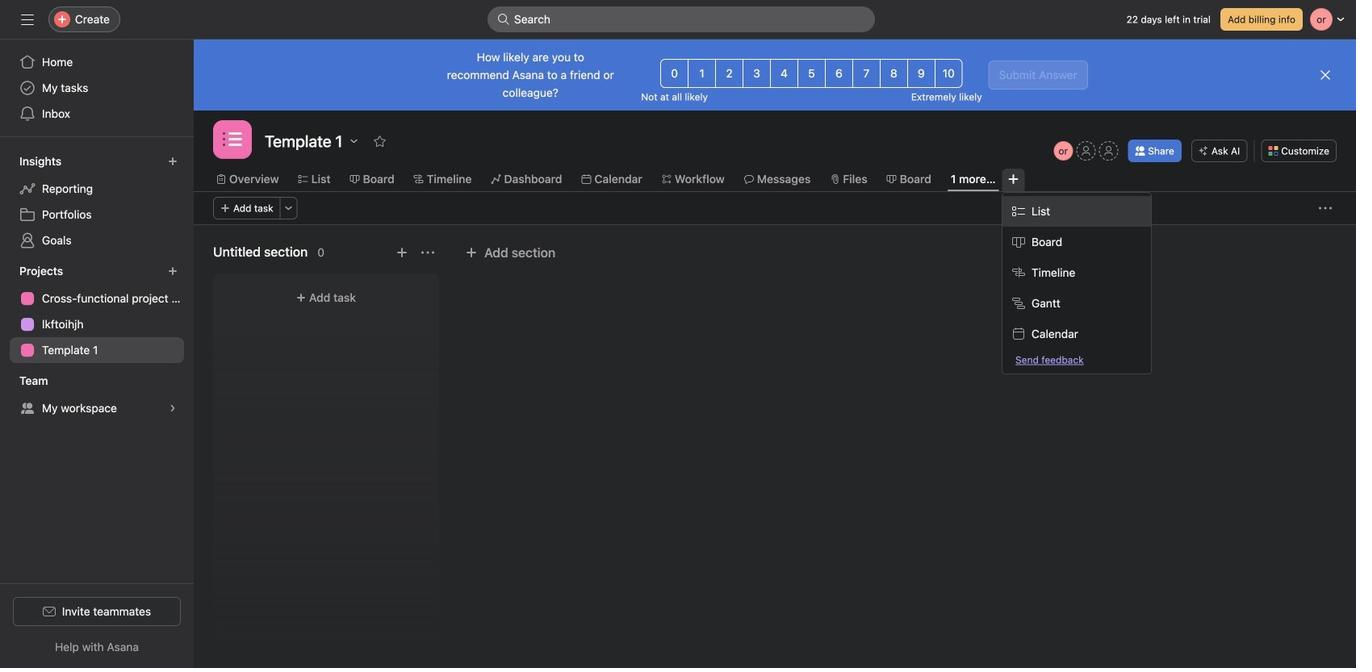 Task type: locate. For each thing, give the bounding box(es) containing it.
list box
[[488, 6, 875, 32]]

new insights image
[[168, 157, 178, 166]]

None radio
[[661, 59, 689, 88], [798, 59, 826, 88], [825, 59, 854, 88], [853, 59, 881, 88], [880, 59, 908, 88], [908, 59, 936, 88], [935, 59, 963, 88], [661, 59, 689, 88], [798, 59, 826, 88], [825, 59, 854, 88], [853, 59, 881, 88], [880, 59, 908, 88], [908, 59, 936, 88], [935, 59, 963, 88]]

global element
[[0, 40, 194, 136]]

add tab image
[[1008, 173, 1021, 186]]

menu item
[[1003, 196, 1152, 227]]

see details, my workspace image
[[168, 404, 178, 414]]

option group
[[661, 59, 963, 88]]

None radio
[[688, 59, 717, 88], [716, 59, 744, 88], [743, 59, 771, 88], [771, 59, 799, 88], [688, 59, 717, 88], [716, 59, 744, 88], [743, 59, 771, 88], [771, 59, 799, 88]]

hide sidebar image
[[21, 13, 34, 26]]

manage project members image
[[1054, 141, 1074, 161]]

list image
[[223, 130, 242, 149]]



Task type: describe. For each thing, give the bounding box(es) containing it.
new project or portfolio image
[[168, 267, 178, 276]]

add to starred image
[[373, 135, 386, 148]]

more actions image
[[1320, 202, 1333, 215]]

insights element
[[0, 147, 194, 257]]

dismiss image
[[1320, 69, 1333, 82]]

add task image
[[396, 246, 409, 259]]

projects element
[[0, 257, 194, 367]]

prominent image
[[498, 13, 510, 26]]

teams element
[[0, 367, 194, 425]]



Task type: vqa. For each thing, say whether or not it's contained in the screenshot.
topmost Can
no



